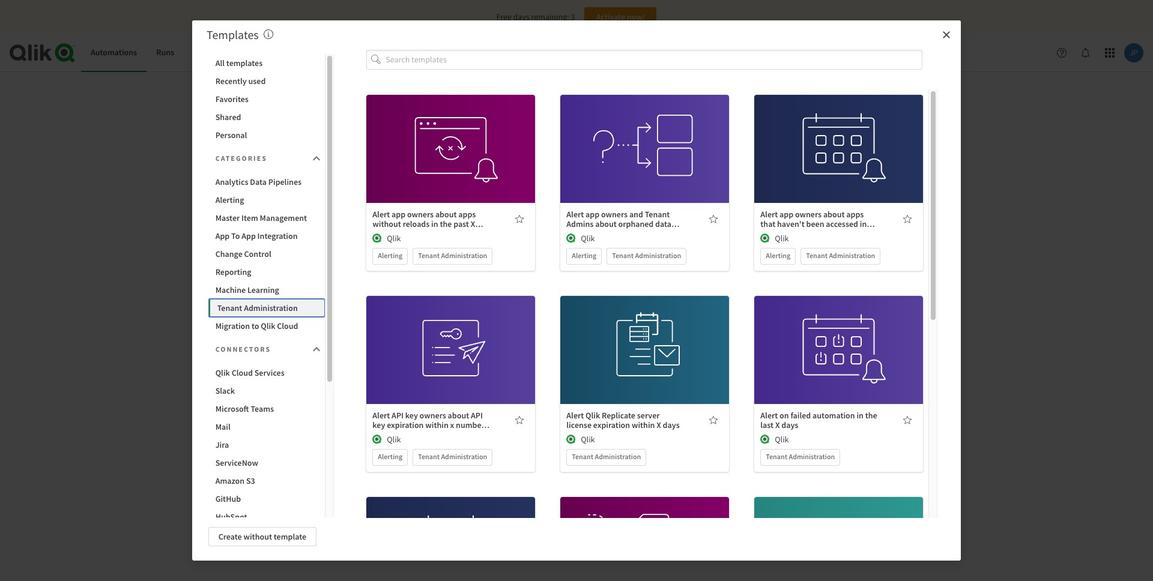 Task type: locate. For each thing, give the bounding box(es) containing it.
1 apps from the left
[[459, 209, 476, 220]]

1 horizontal spatial app
[[242, 231, 256, 241]]

details button
[[413, 152, 489, 172], [608, 152, 683, 172], [802, 152, 877, 172], [413, 354, 489, 373], [608, 354, 683, 373], [802, 354, 877, 373]]

tenant administration inside button
[[217, 303, 298, 314]]

owners inside alert app owners about apps that haven't been accessed in the last 28 days.
[[795, 209, 822, 220]]

days
[[513, 11, 530, 22], [663, 420, 680, 431], [782, 420, 799, 431]]

use for x
[[427, 331, 441, 342]]

api left x
[[392, 410, 404, 421]]

1 expiration from the left
[[387, 420, 424, 431]]

been
[[807, 218, 824, 229]]

0 horizontal spatial api
[[392, 410, 404, 421]]

about inside alert app owners and tenant admins about orphaned data connections
[[595, 218, 617, 229]]

1 horizontal spatial apps
[[847, 209, 864, 220]]

migration to qlik cloud button
[[208, 317, 325, 335]]

days.
[[373, 228, 392, 239], [799, 228, 819, 239], [382, 429, 401, 440]]

alert inside alert qlik replicate server license expiration within x days
[[567, 410, 584, 421]]

alert for alert app owners about apps without reloads in the past x days.
[[373, 209, 390, 220]]

owners inside alert api key owners about api key expiration within x number of days.
[[420, 410, 446, 421]]

x right replicate
[[657, 420, 661, 431]]

tab list
[[81, 34, 294, 72]]

alert inside alert app owners and tenant admins about orphaned data connections
[[567, 209, 584, 220]]

template for alert app owners and tenant admins about orphaned data connections
[[636, 130, 669, 141]]

alert inside alert app owners about apps without reloads in the past x days.
[[373, 209, 390, 220]]

the inside alert app owners about apps without reloads in the past x days.
[[440, 218, 452, 229]]

1 horizontal spatial without
[[373, 218, 401, 229]]

x inside alert qlik replicate server license expiration within x days
[[657, 420, 661, 431]]

1 within from the left
[[425, 420, 449, 431]]

qlik for alert app owners and tenant admins about orphaned data connections
[[581, 233, 595, 244]]

github
[[215, 494, 241, 505]]

2 add to favorites image from the left
[[903, 415, 913, 425]]

create down hubspot
[[218, 532, 242, 542]]

alert inside alert app owners about apps that haven't been accessed in the last 28 days.
[[761, 209, 778, 220]]

cloud down connectors
[[232, 368, 253, 378]]

use template button for past
[[413, 126, 489, 145]]

use template
[[427, 130, 475, 141], [621, 130, 669, 141], [815, 130, 863, 141], [427, 331, 475, 342], [621, 331, 669, 342], [815, 331, 863, 342]]

apps right been at the right top
[[847, 209, 864, 220]]

last inside alert app owners about apps that haven't been accessed in the last 28 days.
[[774, 228, 788, 239]]

use for connections
[[621, 130, 635, 141]]

the inside alert app owners about apps that haven't been accessed in the last 28 days.
[[761, 228, 773, 239]]

tenant down machine
[[217, 303, 242, 314]]

data
[[250, 177, 267, 187]]

2 api from the left
[[471, 410, 483, 421]]

in
[[431, 218, 438, 229], [860, 218, 867, 229], [857, 410, 864, 421]]

connectors button
[[208, 338, 325, 362]]

app left to
[[215, 231, 230, 241]]

qlik inside alert qlik replicate server license expiration within x days
[[586, 410, 600, 421]]

1 horizontal spatial cloud
[[277, 321, 298, 332]]

machine learning button
[[208, 281, 325, 299]]

x right past
[[471, 218, 475, 229]]

app inside alert app owners and tenant admins about orphaned data connections
[[586, 209, 600, 220]]

0 vertical spatial last
[[774, 228, 788, 239]]

0 horizontal spatial apps
[[459, 209, 476, 220]]

days inside alert qlik replicate server license expiration within x days
[[663, 420, 680, 431]]

you do not have any automations yet
[[501, 341, 653, 353]]

qlik cloud services
[[215, 368, 285, 378]]

days for alert on failed automation in the last x days
[[782, 420, 799, 431]]

apps for past
[[459, 209, 476, 220]]

create automation
[[549, 366, 616, 377]]

master item management
[[215, 213, 307, 223]]

details for past
[[439, 157, 463, 167]]

close image
[[942, 30, 952, 40]]

2 horizontal spatial x
[[776, 420, 780, 431]]

0 vertical spatial without
[[373, 218, 401, 229]]

0 horizontal spatial cloud
[[232, 368, 253, 378]]

amazon s3 button
[[208, 472, 325, 490]]

alert for alert app owners and tenant admins about orphaned data connections
[[567, 209, 584, 220]]

1 horizontal spatial api
[[471, 410, 483, 421]]

template for alert on failed automation in the last x days
[[830, 331, 863, 342]]

to
[[252, 321, 259, 332]]

alert for alert api key owners about api key expiration within x number of days.
[[373, 410, 390, 421]]

alerting inside button
[[215, 195, 244, 205]]

owners for reloads
[[407, 209, 434, 220]]

key
[[405, 410, 418, 421], [373, 420, 385, 431]]

0 horizontal spatial x
[[471, 218, 475, 229]]

apps inside alert app owners about apps without reloads in the past x days.
[[459, 209, 476, 220]]

alert for alert qlik replicate server license expiration within x days
[[567, 410, 584, 421]]

expiration right of
[[387, 420, 424, 431]]

automations
[[585, 341, 638, 353]]

api right x
[[471, 410, 483, 421]]

app right to
[[242, 231, 256, 241]]

0 horizontal spatial add to favorites image
[[515, 415, 525, 425]]

1 vertical spatial cloud
[[232, 368, 253, 378]]

failed
[[791, 410, 811, 421]]

item
[[241, 213, 258, 223]]

qlik image for alert app owners and tenant admins about orphaned data connections
[[567, 233, 576, 243]]

qlik image for alert qlik replicate server license expiration within x days
[[567, 435, 576, 444]]

in right failed
[[857, 410, 864, 421]]

2 app from the left
[[586, 209, 600, 220]]

qlik for alert api key owners about api key expiration within x number of days.
[[387, 434, 401, 445]]

that
[[761, 218, 776, 229]]

days. inside alert app owners about apps without reloads in the past x days.
[[373, 228, 392, 239]]

2 horizontal spatial app
[[780, 209, 794, 220]]

connections
[[567, 228, 611, 239]]

apps inside alert app owners about apps that haven't been accessed in the last 28 days.
[[847, 209, 864, 220]]

within inside alert qlik replicate server license expiration within x days
[[632, 420, 655, 431]]

0 horizontal spatial automation
[[574, 366, 616, 377]]

3 app from the left
[[780, 209, 794, 220]]

administration down past
[[441, 251, 487, 260]]

templates are pre-built automations that help you automate common business workflows. get started by selecting one of the pre-built templates or choose the blank canvas to build an automation from scratch. image
[[264, 29, 273, 39]]

api
[[392, 410, 404, 421], [471, 410, 483, 421]]

activate
[[596, 11, 625, 22]]

add to favorites image
[[515, 415, 525, 425], [903, 415, 913, 425]]

0 horizontal spatial within
[[425, 420, 449, 431]]

0 horizontal spatial app
[[215, 231, 230, 241]]

app for about
[[586, 209, 600, 220]]

administration down alert qlik replicate server license expiration within x days
[[595, 452, 641, 461]]

use for in
[[815, 130, 829, 141]]

use template button for x
[[413, 327, 489, 346]]

1 vertical spatial last
[[761, 420, 774, 431]]

connections button
[[229, 34, 294, 72]]

x inside alert on failed automation in the last x days
[[776, 420, 780, 431]]

in right reloads on the top
[[431, 218, 438, 229]]

x left failed
[[776, 420, 780, 431]]

tenant right and
[[645, 209, 670, 220]]

migration
[[215, 321, 250, 332]]

use template button for connections
[[608, 126, 683, 145]]

last left on
[[761, 420, 774, 431]]

create
[[549, 366, 572, 377], [218, 532, 242, 542]]

qlik for alert on failed automation in the last x days
[[775, 434, 789, 445]]

alert left on
[[761, 410, 778, 421]]

alert for alert app owners about apps that haven't been accessed in the last 28 days.
[[761, 209, 778, 220]]

without inside alert app owners about apps without reloads in the past x days.
[[373, 218, 401, 229]]

tenant inside button
[[217, 303, 242, 314]]

1 horizontal spatial days
[[663, 420, 680, 431]]

1 horizontal spatial add to favorites image
[[903, 415, 913, 425]]

metrics
[[193, 47, 220, 58]]

days inside alert on failed automation in the last x days
[[782, 420, 799, 431]]

tenant down on
[[766, 452, 788, 461]]

without inside button
[[244, 532, 272, 542]]

1 horizontal spatial expiration
[[593, 420, 630, 431]]

app for reloads
[[392, 209, 406, 220]]

1 horizontal spatial app
[[586, 209, 600, 220]]

create down have
[[549, 366, 572, 377]]

alerting down 28
[[766, 251, 791, 260]]

1 add to favorites image from the left
[[515, 415, 525, 425]]

expiration
[[387, 420, 424, 431], [593, 420, 630, 431]]

days. right of
[[382, 429, 401, 440]]

3
[[571, 11, 575, 22]]

amazon s3
[[215, 476, 255, 487]]

analytics data pipelines
[[215, 177, 302, 187]]

cloud inside button
[[232, 368, 253, 378]]

administration
[[441, 251, 487, 260], [635, 251, 681, 260], [829, 251, 875, 260], [244, 303, 298, 314], [441, 452, 487, 461], [595, 452, 641, 461], [789, 452, 835, 461]]

x for alert on failed automation in the last x days
[[776, 420, 780, 431]]

qlik
[[387, 233, 401, 244], [581, 233, 595, 244], [775, 233, 789, 244], [261, 321, 275, 332], [215, 368, 230, 378], [586, 410, 600, 421], [387, 434, 401, 445], [581, 434, 595, 445], [775, 434, 789, 445]]

administration inside button
[[244, 303, 298, 314]]

2 horizontal spatial the
[[865, 410, 877, 421]]

details for x
[[439, 358, 463, 369]]

alert app owners about apps that haven't been accessed in the last 28 days.
[[761, 209, 867, 239]]

owners up 28
[[795, 209, 822, 220]]

qlik image
[[373, 233, 382, 243], [567, 233, 576, 243], [567, 435, 576, 444]]

alert left replicate
[[567, 410, 584, 421]]

expiration right license
[[593, 420, 630, 431]]

0 horizontal spatial create
[[218, 532, 242, 542]]

servicenow
[[215, 458, 258, 469]]

administration down the data
[[635, 251, 681, 260]]

details for in
[[827, 157, 851, 167]]

automations button
[[81, 34, 147, 72]]

alerting button
[[208, 191, 325, 209]]

alerting for alert app owners and tenant admins about orphaned data connections
[[572, 251, 597, 260]]

alert inside alert on failed automation in the last x days
[[761, 410, 778, 421]]

alert
[[373, 209, 390, 220], [567, 209, 584, 220], [761, 209, 778, 220], [373, 410, 390, 421], [567, 410, 584, 421], [761, 410, 778, 421]]

alert left been at the right top
[[761, 209, 778, 220]]

alert left reloads on the top
[[373, 209, 390, 220]]

app inside alert app owners about apps that haven't been accessed in the last 28 days.
[[780, 209, 794, 220]]

owners inside alert app owners and tenant admins about orphaned data connections
[[601, 209, 628, 220]]

hubspot button
[[208, 508, 325, 526]]

tenant administration down accessed
[[806, 251, 875, 260]]

without left reloads on the top
[[373, 218, 401, 229]]

last inside alert on failed automation in the last x days
[[761, 420, 774, 431]]

apps
[[459, 209, 476, 220], [847, 209, 864, 220]]

change
[[215, 249, 243, 260]]

app
[[392, 209, 406, 220], [586, 209, 600, 220], [780, 209, 794, 220]]

alert inside alert api key owners about api key expiration within x number of days.
[[373, 410, 390, 421]]

add to favorites image for api
[[515, 415, 525, 425]]

0 horizontal spatial expiration
[[387, 420, 424, 431]]

alerting down analytics
[[215, 195, 244, 205]]

0 horizontal spatial without
[[244, 532, 272, 542]]

free days remaining: 3
[[497, 11, 575, 22]]

apps right reloads on the top
[[459, 209, 476, 220]]

0 horizontal spatial last
[[761, 420, 774, 431]]

add to favorites image for alert app owners about apps without reloads in the past x days.
[[515, 214, 525, 224]]

tenant administration button
[[208, 299, 325, 317]]

machine
[[215, 285, 246, 296]]

add to favorites image for alert app owners and tenant admins about orphaned data connections
[[709, 214, 719, 224]]

administration down alert on failed automation in the last x days
[[789, 452, 835, 461]]

use template for in
[[815, 130, 863, 141]]

qlik cloud services button
[[208, 364, 325, 382]]

automation down automations
[[574, 366, 616, 377]]

alerting down of
[[378, 452, 403, 461]]

1 horizontal spatial x
[[657, 420, 661, 431]]

administration down machine learning button
[[244, 303, 298, 314]]

in inside alert app owners about apps that haven't been accessed in the last 28 days.
[[860, 218, 867, 229]]

2 horizontal spatial days
[[782, 420, 799, 431]]

use template for connections
[[621, 130, 669, 141]]

1 vertical spatial automation
[[813, 410, 855, 421]]

jira
[[215, 440, 229, 451]]

change control
[[215, 249, 271, 260]]

alerting for alert app owners about apps that haven't been accessed in the last 28 days.
[[766, 251, 791, 260]]

qlik image
[[761, 233, 770, 243], [373, 435, 382, 444], [761, 435, 770, 444]]

0 horizontal spatial app
[[392, 209, 406, 220]]

tenant administration down alert on failed automation in the last x days
[[766, 452, 835, 461]]

1 horizontal spatial last
[[774, 228, 788, 239]]

alerting down alert app owners about apps without reloads in the past x days.
[[378, 251, 403, 260]]

1 horizontal spatial automation
[[813, 410, 855, 421]]

alert up connections
[[567, 209, 584, 220]]

0 vertical spatial cloud
[[277, 321, 298, 332]]

alert up of
[[373, 410, 390, 421]]

1 vertical spatial without
[[244, 532, 272, 542]]

the
[[440, 218, 452, 229], [761, 228, 773, 239], [865, 410, 877, 421]]

categories button
[[208, 147, 325, 171]]

0 vertical spatial create
[[549, 366, 572, 377]]

days. right 28
[[799, 228, 819, 239]]

in inside alert app owners about apps without reloads in the past x days.
[[431, 218, 438, 229]]

about inside alert api key owners about api key expiration within x number of days.
[[448, 410, 469, 421]]

automation right failed
[[813, 410, 855, 421]]

qlik for alert app owners about apps that haven't been accessed in the last 28 days.
[[775, 233, 789, 244]]

about
[[435, 209, 457, 220], [824, 209, 845, 220], [595, 218, 617, 229], [448, 410, 469, 421]]

1 horizontal spatial the
[[761, 228, 773, 239]]

owners left x
[[420, 410, 446, 421]]

within
[[425, 420, 449, 431], [632, 420, 655, 431]]

services
[[255, 368, 285, 378]]

about inside alert app owners about apps that haven't been accessed in the last 28 days.
[[824, 209, 845, 220]]

tenant administration up migration to qlik cloud
[[217, 303, 298, 314]]

details for connections
[[633, 157, 657, 167]]

last
[[774, 228, 788, 239], [761, 420, 774, 431]]

0 vertical spatial automation
[[574, 366, 616, 377]]

master
[[215, 213, 240, 223]]

categories
[[215, 154, 267, 163]]

alert app owners and tenant admins about orphaned data connections
[[567, 209, 672, 239]]

1 app from the left
[[392, 209, 406, 220]]

qlik image for of
[[373, 435, 382, 444]]

2 expiration from the left
[[593, 420, 630, 431]]

alert on failed automation in the last x days
[[761, 410, 877, 431]]

create inside "create without template" button
[[218, 532, 242, 542]]

0 horizontal spatial days
[[513, 11, 530, 22]]

automation inside alert on failed automation in the last x days
[[813, 410, 855, 421]]

alerting down connections
[[572, 251, 597, 260]]

last left 28
[[774, 228, 788, 239]]

owners left past
[[407, 209, 434, 220]]

2 apps from the left
[[847, 209, 864, 220]]

1 api from the left
[[392, 410, 404, 421]]

without down the hubspot button
[[244, 532, 272, 542]]

add to favorites image
[[515, 214, 525, 224], [709, 214, 719, 224], [903, 214, 913, 224], [709, 415, 719, 425]]

alerting for alert app owners about apps without reloads in the past x days.
[[378, 251, 403, 260]]

owners inside alert app owners about apps without reloads in the past x days.
[[407, 209, 434, 220]]

favorites button
[[208, 90, 325, 108]]

owners
[[407, 209, 434, 220], [601, 209, 628, 220], [795, 209, 822, 220], [420, 410, 446, 421]]

the inside alert on failed automation in the last x days
[[865, 410, 877, 421]]

all templates
[[215, 58, 263, 68]]

alerting
[[215, 195, 244, 205], [378, 251, 403, 260], [572, 251, 597, 260], [766, 251, 791, 260], [378, 452, 403, 461]]

create inside create automation button
[[549, 366, 572, 377]]

apps for in
[[847, 209, 864, 220]]

owners left and
[[601, 209, 628, 220]]

1 horizontal spatial within
[[632, 420, 655, 431]]

days. left reloads on the top
[[373, 228, 392, 239]]

app inside alert app owners about apps without reloads in the past x days.
[[392, 209, 406, 220]]

analytics data pipelines button
[[208, 173, 325, 191]]

0 horizontal spatial the
[[440, 218, 452, 229]]

in inside alert on failed automation in the last x days
[[857, 410, 864, 421]]

cloud
[[277, 321, 298, 332], [232, 368, 253, 378]]

in right accessed
[[860, 218, 867, 229]]

number
[[456, 420, 485, 431]]

tenant administration down orphaned
[[612, 251, 681, 260]]

hubspot
[[215, 512, 247, 523]]

administration down accessed
[[829, 251, 875, 260]]

templates
[[226, 58, 263, 68]]

cloud down tenant administration button
[[277, 321, 298, 332]]

without
[[373, 218, 401, 229], [244, 532, 272, 542]]

2 within from the left
[[632, 420, 655, 431]]

automations
[[91, 47, 137, 58]]

template
[[442, 130, 475, 141], [636, 130, 669, 141], [830, 130, 863, 141], [442, 331, 475, 342], [636, 331, 669, 342], [830, 331, 863, 342], [274, 532, 306, 542]]

x
[[471, 218, 475, 229], [657, 420, 661, 431], [776, 420, 780, 431]]

1 horizontal spatial create
[[549, 366, 572, 377]]

microsoft teams
[[215, 404, 274, 415]]

1 vertical spatial create
[[218, 532, 242, 542]]

alert for alert on failed automation in the last x days
[[761, 410, 778, 421]]



Task type: describe. For each thing, give the bounding box(es) containing it.
free
[[497, 11, 512, 22]]

orphaned
[[619, 218, 654, 229]]

28
[[789, 228, 798, 239]]

master item management button
[[208, 209, 325, 227]]

learning
[[247, 285, 279, 296]]

details button for connections
[[608, 152, 683, 172]]

alerting for alert api key owners about api key expiration within x number of days.
[[378, 452, 403, 461]]

days. inside alert api key owners about api key expiration within x number of days.
[[382, 429, 401, 440]]

app to app integration
[[215, 231, 298, 241]]

management
[[260, 213, 307, 223]]

activate now! link
[[585, 7, 657, 26]]

past
[[454, 218, 469, 229]]

create for create automation
[[549, 366, 572, 377]]

to
[[231, 231, 240, 241]]

used
[[248, 76, 266, 87]]

expiration inside alert qlik replicate server license expiration within x days
[[593, 420, 630, 431]]

runs button
[[147, 34, 184, 72]]

any
[[568, 341, 583, 353]]

1 horizontal spatial key
[[405, 410, 418, 421]]

shared
[[215, 112, 241, 123]]

have
[[546, 341, 566, 353]]

qlik image for last
[[761, 233, 770, 243]]

administration down "number"
[[441, 452, 487, 461]]

servicenow button
[[208, 454, 325, 472]]

templates are pre-built automations that help you automate common business workflows. get started by selecting one of the pre-built templates or choose the blank canvas to build an automation from scratch. tooltip
[[264, 27, 273, 42]]

of
[[373, 429, 380, 440]]

qlik inside button
[[215, 368, 230, 378]]

days for alert qlik replicate server license expiration within x days
[[663, 420, 680, 431]]

owners for about
[[601, 209, 628, 220]]

connectors
[[215, 345, 271, 354]]

days. inside alert app owners about apps that haven't been accessed in the last 28 days.
[[799, 228, 819, 239]]

mail
[[215, 422, 231, 433]]

tenant down alert app owners and tenant admins about orphaned data connections
[[612, 251, 634, 260]]

expiration inside alert api key owners about api key expiration within x number of days.
[[387, 420, 424, 431]]

analytics
[[215, 177, 248, 187]]

tenant administration down past
[[418, 251, 487, 260]]

teams
[[251, 404, 274, 415]]

you
[[501, 341, 516, 353]]

shared button
[[208, 108, 325, 126]]

tab list containing automations
[[81, 34, 294, 72]]

tenant administration down alert qlik replicate server license expiration within x days
[[572, 452, 641, 461]]

migration to qlik cloud
[[215, 321, 298, 332]]

template inside "create without template" button
[[274, 532, 306, 542]]

replicate
[[602, 410, 636, 421]]

pipelines
[[268, 177, 302, 187]]

use template button for in
[[802, 126, 877, 145]]

recently used button
[[208, 72, 325, 90]]

template for alert qlik replicate server license expiration within x days
[[636, 331, 669, 342]]

within inside alert api key owners about api key expiration within x number of days.
[[425, 420, 449, 431]]

all templates button
[[208, 54, 325, 72]]

machine learning
[[215, 285, 279, 296]]

use template for past
[[427, 130, 475, 141]]

1 app from the left
[[215, 231, 230, 241]]

tenant down alert api key owners about api key expiration within x number of days. on the left bottom of page
[[418, 452, 440, 461]]

recently
[[215, 76, 247, 87]]

slack
[[215, 386, 235, 396]]

reloads
[[403, 218, 430, 229]]

integration
[[257, 231, 298, 241]]

runs
[[156, 47, 174, 58]]

activate now!
[[596, 11, 645, 22]]

remaining:
[[531, 11, 569, 22]]

qlik image for alert app owners about apps without reloads in the past x days.
[[373, 233, 382, 243]]

reporting button
[[208, 263, 325, 281]]

recently used
[[215, 76, 266, 87]]

tenant inside alert app owners and tenant admins about orphaned data connections
[[645, 209, 670, 220]]

add to favorites image for the
[[903, 415, 913, 425]]

github button
[[208, 490, 325, 508]]

0 horizontal spatial key
[[373, 420, 385, 431]]

personal button
[[208, 126, 325, 144]]

x
[[450, 420, 454, 431]]

qlik inside button
[[261, 321, 275, 332]]

template for alert app owners about apps that haven't been accessed in the last 28 days.
[[830, 130, 863, 141]]

tenant down alert app owners about apps without reloads in the past x days.
[[418, 251, 440, 260]]

details button for past
[[413, 152, 489, 172]]

owners for haven't
[[795, 209, 822, 220]]

x for alert qlik replicate server license expiration within x days
[[657, 420, 661, 431]]

favorites
[[215, 94, 249, 105]]

automation inside button
[[574, 366, 616, 377]]

create for create without template
[[218, 532, 242, 542]]

add to favorites image for alert qlik replicate server license expiration within x days
[[709, 415, 719, 425]]

license
[[567, 420, 592, 431]]

now!
[[627, 11, 645, 22]]

alert app owners about apps without reloads in the past x days.
[[373, 209, 476, 239]]

x inside alert app owners about apps without reloads in the past x days.
[[471, 218, 475, 229]]

qlik for alert qlik replicate server license expiration within x days
[[581, 434, 595, 445]]

amazon
[[215, 476, 245, 487]]

create without template
[[218, 532, 306, 542]]

tenant administration down x
[[418, 452, 487, 461]]

data
[[655, 218, 672, 229]]

create automation button
[[527, 362, 626, 381]]

add to favorites image for alert app owners about apps that haven't been accessed in the last 28 days.
[[903, 214, 913, 224]]

use for past
[[427, 130, 441, 141]]

about inside alert app owners about apps without reloads in the past x days.
[[435, 209, 457, 220]]

template for alert app owners about apps without reloads in the past x days.
[[442, 130, 475, 141]]

Search templates text field
[[386, 50, 923, 69]]

app for haven't
[[780, 209, 794, 220]]

admins
[[567, 218, 594, 229]]

alert api key owners about api key expiration within x number of days.
[[373, 410, 485, 440]]

qlik for alert app owners about apps without reloads in the past x days.
[[387, 233, 401, 244]]

tenant down been at the right top
[[806, 251, 828, 260]]

mail button
[[208, 418, 325, 436]]

details button for x
[[413, 354, 489, 373]]

metrics button
[[184, 34, 229, 72]]

2 app from the left
[[242, 231, 256, 241]]

change control button
[[208, 245, 325, 263]]

yet
[[640, 341, 653, 353]]

do
[[518, 341, 528, 353]]

create without template button
[[208, 527, 317, 547]]

not
[[530, 341, 544, 353]]

details button for in
[[802, 152, 877, 172]]

jira button
[[208, 436, 325, 454]]

microsoft teams button
[[208, 400, 325, 418]]

cloud inside button
[[277, 321, 298, 332]]

and
[[630, 209, 643, 220]]

server
[[637, 410, 660, 421]]

alert qlik replicate server license expiration within x days
[[567, 410, 680, 431]]

reporting
[[215, 267, 251, 278]]

use template for x
[[427, 331, 475, 342]]

tenant down license
[[572, 452, 594, 461]]

template for alert api key owners about api key expiration within x number of days.
[[442, 331, 475, 342]]

templates
[[207, 27, 259, 42]]



Task type: vqa. For each thing, say whether or not it's contained in the screenshot.
A to the top
no



